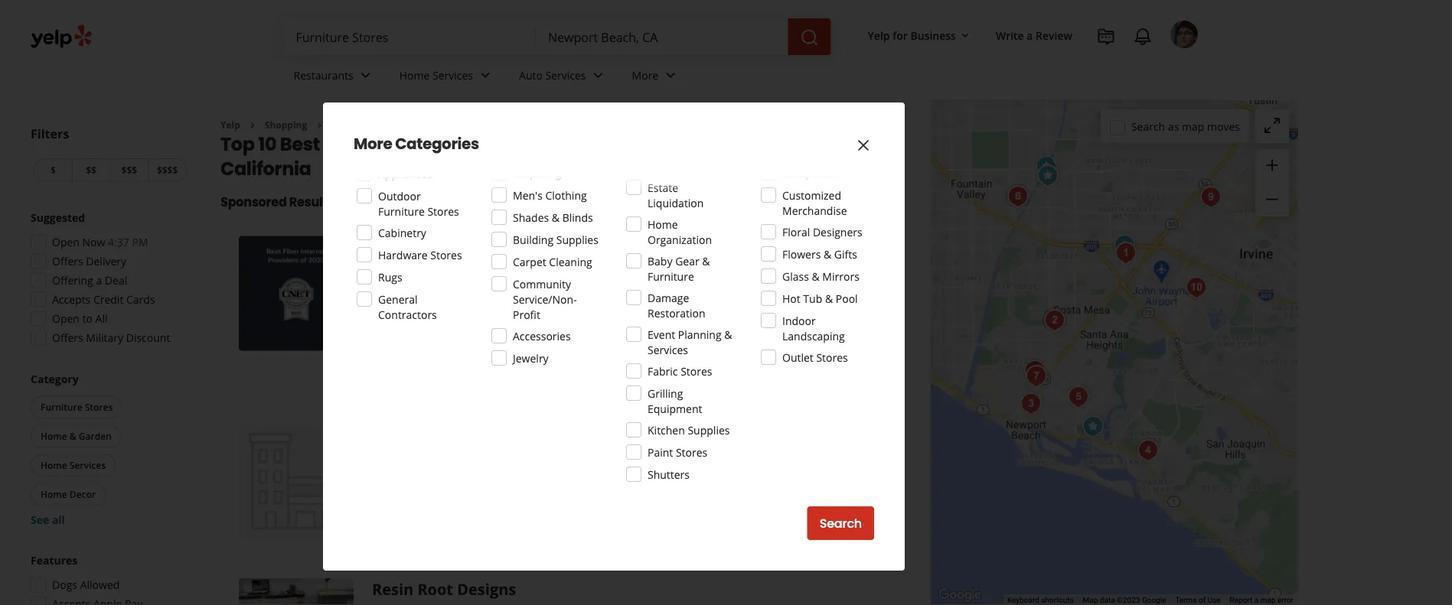 Task type: locate. For each thing, give the bounding box(es) containing it.
home up home services button
[[41, 430, 67, 443]]

supplies down blinds
[[557, 232, 599, 247]]

all right see
[[52, 513, 65, 528]]

24 chevron down v2 image inside home services link
[[476, 66, 495, 85]]

damage restoration
[[648, 291, 706, 321]]

map region
[[787, 0, 1376, 606]]

0 horizontal spatial search
[[820, 515, 862, 533]]

home services down home & garden button
[[41, 460, 106, 472]]

close image
[[855, 136, 873, 155]]

"call
[[389, 508, 411, 522]]

24 chevron down v2 image left auto
[[476, 66, 495, 85]]

day
[[420, 290, 439, 304]]

service inside 'link'
[[643, 267, 676, 279]]

best
[[280, 131, 320, 157]]

services right auto
[[546, 68, 586, 82]]

2 providers from the left
[[678, 267, 722, 279]]

0 vertical spatial search
[[1132, 119, 1166, 134]]

services up categories
[[433, 68, 473, 82]]

providers down organization
[[678, 267, 722, 279]]

stores up garden
[[85, 401, 113, 414]]

frontier link
[[372, 236, 434, 257]]

accepts credit cards
[[52, 293, 155, 307]]

delivery
[[86, 254, 126, 269]]

beds
[[811, 508, 836, 522]]

htgt furniture image
[[1022, 362, 1052, 392]]

1 horizontal spatial all
[[404, 290, 417, 304]]

offers down open to all
[[52, 331, 83, 345]]

outlet
[[783, 350, 814, 365]]

1 horizontal spatial and
[[838, 508, 858, 522]]

0 horizontal spatial more
[[354, 133, 392, 155]]

1 service from the left
[[503, 267, 536, 279]]

a left deal
[[96, 273, 102, 288]]

categories
[[395, 133, 479, 155]]

0 horizontal spatial 24 chevron down v2 image
[[357, 66, 375, 85]]

1 offers from the top
[[52, 254, 83, 269]]

designs
[[457, 579, 516, 600]]

see
[[571, 508, 588, 522]]

home
[[400, 68, 430, 82], [648, 217, 678, 232], [41, 430, 67, 443], [41, 460, 67, 472], [41, 489, 67, 501]]

0 horizontal spatial of
[[705, 508, 715, 522]]

group
[[1256, 149, 1290, 217], [26, 210, 190, 350], [28, 372, 190, 528], [26, 553, 190, 606]]

zoom out image
[[1264, 190, 1282, 209]]

resin
[[372, 579, 414, 600]]

1 horizontal spatial providers
[[678, 267, 722, 279]]

with down pool
[[845, 311, 866, 326]]

1 horizontal spatial 24 chevron down v2 image
[[476, 66, 495, 85]]

0 horizontal spatial furniture stores button
[[31, 396, 123, 419]]

more inside more link
[[632, 68, 659, 82]]

notifications image
[[1134, 28, 1153, 46]]

services down event
[[648, 343, 689, 357]]

0 horizontal spatial yelp
[[221, 119, 240, 131]]

floral designers
[[783, 225, 863, 239]]

services
[[433, 68, 473, 82], [546, 68, 586, 82], [648, 343, 689, 357], [70, 460, 106, 472]]

0 horizontal spatial with
[[567, 311, 589, 326]]

and up fast
[[679, 311, 698, 326]]

0 vertical spatial of
[[705, 508, 715, 522]]

24 chevron down v2 image inside restaurants link
[[357, 66, 375, 85]]

group containing category
[[28, 372, 190, 528]]

showroom
[[611, 508, 664, 522]]

1 vertical spatial home services
[[41, 460, 106, 472]]

2 service from the left
[[643, 267, 676, 279]]

baby gear & furniture
[[648, 254, 710, 284]]

general
[[378, 292, 418, 307]]

1 providers from the left
[[538, 267, 582, 279]]

24 chevron down v2 image inside the auto services link
[[589, 66, 608, 85]]

to right up
[[757, 327, 767, 341]]

home inside 'button'
[[41, 489, 67, 501]]

map data ©2023 google
[[1083, 596, 1167, 606]]

all inside group
[[52, 513, 65, 528]]

home services up categories
[[400, 68, 473, 82]]

home up more categories
[[400, 68, 430, 82]]

1 horizontal spatial yelp
[[868, 28, 890, 42]]

services for home services button
[[70, 460, 106, 472]]

carpeting
[[513, 166, 562, 180]]

and right beds
[[838, 508, 858, 522]]

furniture inside outdoor furniture stores
[[378, 204, 425, 219]]

0 vertical spatial home services
[[400, 68, 473, 82]]

restoration
[[648, 306, 706, 321]]

internet service providers
[[463, 267, 582, 279]]

with
[[567, 311, 589, 326], [845, 311, 866, 326]]

24 chevron down v2 image for more
[[662, 66, 680, 85]]

0 vertical spatial for
[[893, 28, 908, 42]]

search image
[[801, 28, 819, 47]]

grilling
[[648, 386, 683, 401]]

1 vertical spatial of
[[1199, 596, 1207, 606]]

1 vertical spatial search
[[820, 515, 862, 533]]

1 vertical spatial open
[[372, 290, 401, 304]]

0 horizontal spatial supplies
[[557, 232, 599, 247]]

offers for offers military discount
[[52, 331, 83, 345]]

offers for offers delivery
[[52, 254, 83, 269]]

furniture stores down hardware stores
[[375, 267, 450, 279]]

deal
[[105, 273, 127, 288]]

1 vertical spatial for
[[621, 327, 636, 341]]

supplies up paint stores
[[688, 423, 730, 438]]

sponsored results
[[221, 194, 334, 211]]

for right now
[[621, 327, 636, 341]]

a for write
[[1027, 28, 1034, 42]]

1 vertical spatial more
[[354, 133, 392, 155]]

0 horizontal spatial and
[[679, 311, 698, 326]]

1 horizontal spatial service
[[643, 267, 676, 279]]

allowed
[[80, 578, 120, 593]]

more up beach,
[[632, 68, 659, 82]]

a inside group
[[96, 273, 102, 288]]

& right 'glass'
[[812, 269, 820, 284]]

1 vertical spatial supplies
[[688, 423, 730, 438]]

home for home services link
[[400, 68, 430, 82]]

home up organization
[[648, 217, 678, 232]]

more up appliances
[[354, 133, 392, 155]]

1 horizontal spatial with
[[845, 311, 866, 326]]

contractors
[[378, 308, 437, 322]]

furniture down category
[[41, 401, 82, 414]]

baby
[[648, 254, 673, 268]]

group containing features
[[26, 553, 190, 606]]

of left use
[[1199, 596, 1207, 606]]

report a map error link
[[1231, 596, 1294, 606]]

0 horizontal spatial murphy
[[426, 523, 465, 538]]

0 vertical spatial all
[[404, 290, 417, 304]]

now
[[82, 235, 105, 250]]

carpet cleaning
[[513, 255, 593, 269]]

& left garden
[[70, 430, 76, 443]]

services up decor
[[70, 460, 106, 472]]

0 vertical spatial open
[[52, 235, 80, 250]]

for inside button
[[893, 28, 908, 42]]

to left all
[[82, 312, 93, 326]]

1 horizontal spatial murphy
[[769, 508, 808, 522]]

major
[[724, 311, 754, 326]]

pm
[[132, 235, 148, 250]]

yelp left business
[[868, 28, 890, 42]]

0 horizontal spatial home services
[[41, 460, 106, 472]]

liquidation
[[648, 196, 704, 210]]

0 horizontal spatial service
[[503, 267, 536, 279]]

map right as
[[1183, 119, 1205, 134]]

0 vertical spatial furniture stores button
[[372, 266, 453, 281]]

see all button
[[31, 513, 65, 528]]

2 vertical spatial open
[[52, 312, 80, 326]]

1 vertical spatial furniture stores
[[41, 401, 113, 414]]

user actions element
[[856, 19, 1220, 113]]

furniture stores button down hardware stores
[[372, 266, 453, 281]]

service for internet
[[503, 267, 536, 279]]

open down suggested at the left of page
[[52, 235, 80, 250]]

services inside button
[[70, 460, 106, 472]]

yelp left 16 chevron right v2 image
[[221, 119, 240, 131]]

0 vertical spatial a
[[1027, 28, 1034, 42]]

1 vertical spatial and
[[838, 508, 858, 522]]

carpet
[[513, 255, 547, 269]]

furniture stores up home & garden
[[41, 401, 113, 414]]

None search field
[[284, 18, 835, 55]]

supplies for building supplies
[[557, 232, 599, 247]]

map left error
[[1261, 596, 1276, 606]]

1 horizontal spatial supplies
[[688, 423, 730, 438]]

uploads
[[698, 327, 738, 341]]

internet service providers link
[[460, 266, 585, 281]]

organization
[[648, 232, 712, 247]]

ambiance home image
[[1196, 182, 1227, 213]]

landscaping
[[783, 329, 845, 344]]

home services inside business categories element
[[400, 68, 473, 82]]

kitchen supplies
[[648, 423, 730, 438]]

with up switch
[[567, 311, 589, 326]]

24 chevron down v2 image
[[357, 66, 375, 85], [476, 66, 495, 85]]

event planning & services
[[648, 327, 733, 357]]

more inside more categories dialog
[[354, 133, 392, 155]]

0 vertical spatial furniture stores
[[375, 267, 450, 279]]

1 horizontal spatial of
[[1199, 596, 1207, 606]]

home up see all
[[41, 489, 67, 501]]

home services for home services link
[[400, 68, 473, 82]]

$$$ button
[[110, 159, 148, 182]]

write a review
[[996, 28, 1073, 42]]

for inside "uncable yourself. get faster speed with frontier, the first and only major internet provider with network-wide fiber 5 gig internet. switch now for blazing fast uploads up to 125x…"
[[621, 327, 636, 341]]

$$$$
[[157, 164, 178, 177]]

0 vertical spatial supplies
[[557, 232, 599, 247]]

open down accepts
[[52, 312, 80, 326]]

business categories element
[[281, 55, 1199, 100]]

0 vertical spatial and
[[679, 311, 698, 326]]

all up 'contractors'
[[404, 290, 417, 304]]

yourself.
[[436, 311, 480, 326]]

frontier image
[[239, 236, 354, 351]]

of right display
[[705, 508, 715, 522]]

1 24 chevron down v2 image from the left
[[589, 66, 608, 85]]

1 vertical spatial map
[[1261, 596, 1276, 606]]

1 vertical spatial offers
[[52, 331, 83, 345]]

24 chevron down v2 image right restaurants
[[357, 66, 375, 85]]

google image
[[935, 586, 986, 606]]

appointment
[[490, 508, 555, 522]]

0 vertical spatial offers
[[52, 254, 83, 269]]

furniture down baby
[[648, 269, 695, 284]]

home services for home services button
[[41, 460, 106, 472]]

0 vertical spatial yelp
[[868, 28, 890, 42]]

home services inside button
[[41, 460, 106, 472]]

0 horizontal spatial for
[[621, 327, 636, 341]]

murphy down schedule
[[426, 523, 465, 538]]

more link
[[620, 55, 693, 100]]

internet service providers button
[[460, 266, 585, 281]]

0 vertical spatial more
[[632, 68, 659, 82]]

0 horizontal spatial all
[[52, 513, 65, 528]]

to left the see
[[557, 508, 568, 522]]

california
[[221, 156, 311, 181]]

map
[[1183, 119, 1205, 134], [1261, 596, 1276, 606]]

$ button
[[34, 159, 72, 182]]

1 horizontal spatial a
[[1027, 28, 1034, 42]]

16 chevron down v2 image
[[960, 30, 972, 42]]

terms of use
[[1176, 596, 1221, 606]]

garden
[[79, 430, 112, 443]]

moves
[[1208, 119, 1241, 134]]

blinds
[[563, 210, 593, 225]]

16 chevron right v2 image
[[313, 119, 326, 132]]

1 vertical spatial yelp
[[221, 119, 240, 131]]

furniture inside the top 10 best furniture stores near newport beach, california
[[324, 131, 408, 157]]

1 horizontal spatial search
[[1132, 119, 1166, 134]]

our
[[590, 508, 608, 522]]

projects image
[[1098, 28, 1116, 46]]

open down rugs
[[372, 290, 401, 304]]

at home image
[[1040, 306, 1071, 336], [1040, 306, 1071, 336]]

home & garden
[[41, 430, 112, 443]]

wallbeds,
[[718, 508, 766, 522]]

marc pridmore designs image
[[1110, 231, 1140, 261]]

16 chevron right v2 image
[[247, 119, 259, 132]]

supplies for kitchen supplies
[[688, 423, 730, 438]]

1 24 chevron down v2 image from the left
[[357, 66, 375, 85]]

auto
[[519, 68, 543, 82]]

24 chevron down v2 image inside more link
[[662, 66, 680, 85]]

stores up appliances
[[412, 131, 470, 157]]

1 horizontal spatial map
[[1261, 596, 1276, 606]]

furniture stores button up home & garden
[[31, 396, 123, 419]]

1 horizontal spatial 24 chevron down v2 image
[[662, 66, 680, 85]]

2 horizontal spatial a
[[1255, 596, 1259, 606]]

1 horizontal spatial more
[[632, 68, 659, 82]]

& left gifts
[[824, 247, 832, 262]]

"call to schedule an appointment to see our showroom display of wallbeds, murphy beds and mobile murphy beds."
[[389, 508, 858, 538]]

more for more
[[632, 68, 659, 82]]

stores inside the top 10 best furniture stores near newport beach, california
[[412, 131, 470, 157]]

mobile
[[389, 523, 423, 538]]

1 vertical spatial a
[[96, 273, 102, 288]]

a right report
[[1255, 596, 1259, 606]]

search button
[[808, 507, 875, 541]]

home for home & garden button
[[41, 430, 67, 443]]

map
[[1083, 596, 1099, 606]]

5
[[488, 327, 494, 341]]

a right 'write'
[[1027, 28, 1034, 42]]

for left business
[[893, 28, 908, 42]]

1 vertical spatial murphy
[[426, 523, 465, 538]]

oc art and home image
[[1003, 182, 1034, 212], [1003, 182, 1034, 212]]

0 vertical spatial map
[[1183, 119, 1205, 134]]

providers inside internet service providers button
[[538, 267, 582, 279]]

& left blinds
[[552, 210, 560, 225]]

0 horizontal spatial furniture stores
[[41, 401, 113, 414]]

24 chevron down v2 image
[[589, 66, 608, 85], [662, 66, 680, 85]]

home up the home decor
[[41, 460, 67, 472]]

1 horizontal spatial for
[[893, 28, 908, 42]]

beds."
[[468, 523, 499, 538]]

of inside "call to schedule an appointment to see our showroom display of wallbeds, murphy beds and mobile murphy beds."
[[705, 508, 715, 522]]

1 vertical spatial all
[[52, 513, 65, 528]]

of
[[705, 508, 715, 522], [1199, 596, 1207, 606]]

& left up
[[725, 327, 733, 342]]

indoor
[[783, 314, 816, 328]]

website
[[819, 361, 868, 379]]

heirloom image
[[1064, 382, 1095, 413]]

auto services link
[[507, 55, 620, 100]]

1 horizontal spatial home services
[[400, 68, 473, 82]]

category
[[31, 372, 79, 387]]

yelp
[[868, 28, 890, 42], [221, 119, 240, 131]]

planning
[[678, 327, 722, 342]]

search inside button
[[820, 515, 862, 533]]

2 24 chevron down v2 image from the left
[[476, 66, 495, 85]]

resin root designs link
[[372, 579, 516, 600]]

& right gear
[[703, 254, 710, 268]]

stores up furniture stores link at left
[[431, 248, 462, 262]]

stores up hardware stores
[[428, 204, 459, 219]]

view website
[[787, 361, 868, 379]]

furniture down outdoor
[[378, 204, 425, 219]]

home inside business categories element
[[400, 68, 430, 82]]

search for search
[[820, 515, 862, 533]]

furniture up appliances
[[324, 131, 408, 157]]

the haus image
[[1111, 238, 1142, 269]]

now
[[597, 327, 619, 341]]

0 horizontal spatial providers
[[538, 267, 582, 279]]

offers up offering
[[52, 254, 83, 269]]

2 offers from the top
[[52, 331, 83, 345]]

2 24 chevron down v2 image from the left
[[662, 66, 680, 85]]

0 horizontal spatial a
[[96, 273, 102, 288]]

0 horizontal spatial map
[[1183, 119, 1205, 134]]

a inside 'element'
[[1027, 28, 1034, 42]]

internet
[[757, 311, 797, 326]]

& right tub
[[826, 291, 833, 306]]

providers up service/non-
[[538, 267, 582, 279]]

yelp inside button
[[868, 28, 890, 42]]

home services
[[400, 68, 473, 82], [41, 460, 106, 472]]

service for television
[[643, 267, 676, 279]]

0 horizontal spatial 24 chevron down v2 image
[[589, 66, 608, 85]]

2 vertical spatial a
[[1255, 596, 1259, 606]]

providers inside television service providers button
[[678, 267, 722, 279]]

murphy left beds
[[769, 508, 808, 522]]

results
[[289, 194, 334, 211]]

1 horizontal spatial furniture stores
[[375, 267, 450, 279]]



Task type: describe. For each thing, give the bounding box(es) containing it.
harbor sofa & mattresses image
[[1033, 161, 1064, 191]]

wide
[[434, 327, 457, 341]]

internet.
[[516, 327, 559, 341]]

community
[[513, 277, 571, 291]]

search for search as map moves
[[1132, 119, 1166, 134]]

search as map moves
[[1132, 119, 1241, 134]]

$$$
[[121, 164, 137, 177]]

designers
[[813, 225, 863, 239]]

resin root designs
[[372, 579, 516, 600]]

services for home services link
[[433, 68, 473, 82]]

providers for television service providers
[[678, 267, 722, 279]]

faster
[[503, 311, 532, 326]]

and inside "call to schedule an appointment to see our showroom display of wallbeds, murphy beds and mobile murphy beds."
[[838, 508, 858, 522]]

& inside home & garden button
[[70, 430, 76, 443]]

expand map image
[[1264, 116, 1282, 135]]

discount
[[126, 331, 170, 345]]

customized
[[783, 188, 842, 203]]

indoor landscaping
[[783, 314, 845, 344]]

customized merchandise
[[783, 188, 848, 218]]

open all day
[[372, 290, 439, 304]]

magnolia mews consignment image
[[1016, 389, 1047, 420]]

and inside "uncable yourself. get faster speed with frontier, the first and only major internet provider with network-wide fiber 5 gig internet. switch now for blazing fast uploads up to 125x…"
[[679, 311, 698, 326]]

lumiere lighting image
[[1032, 152, 1062, 182]]

a for offering
[[96, 273, 102, 288]]

map for error
[[1261, 596, 1276, 606]]

mckee & company image
[[1134, 436, 1164, 466]]

restaurants
[[294, 68, 354, 82]]

4:37
[[108, 235, 129, 250]]

furniture inside "baby gear & furniture"
[[648, 269, 695, 284]]

providers for internet service providers
[[538, 267, 582, 279]]

0 vertical spatial murphy
[[769, 508, 808, 522]]

hot
[[783, 291, 801, 306]]

custom comfort mattress image
[[1078, 412, 1109, 443]]

outdoor
[[378, 189, 421, 203]]

open for open all day
[[372, 290, 401, 304]]

2 with from the left
[[845, 311, 866, 326]]

paint stores
[[648, 445, 708, 460]]

fabric stores
[[648, 364, 713, 379]]

top 10 best furniture stores near newport beach, california
[[221, 131, 666, 181]]

home services button
[[31, 455, 116, 478]]

open now 4:37 pm
[[52, 235, 148, 250]]

report
[[1231, 596, 1253, 606]]

outlet stores
[[783, 350, 848, 365]]

root
[[418, 579, 453, 600]]

cleaning
[[549, 255, 593, 269]]

pool
[[836, 291, 858, 306]]

to inside "uncable yourself. get faster speed with frontier, the first and only major internet provider with network-wide fiber 5 gig internet. switch now for blazing fast uploads up to 125x…"
[[757, 327, 767, 341]]

urbanism image
[[1020, 356, 1051, 387]]

dogs
[[52, 578, 77, 593]]

paint
[[648, 445, 673, 460]]

yelp for yelp link
[[221, 119, 240, 131]]

only
[[700, 311, 722, 326]]

merchandise
[[783, 203, 848, 218]]

zoom in image
[[1264, 156, 1282, 175]]

all
[[95, 312, 108, 326]]

top
[[221, 131, 255, 157]]

television service providers button
[[591, 266, 725, 281]]

& inside "baby gear & furniture"
[[703, 254, 710, 268]]

terms
[[1176, 596, 1198, 606]]

frontier,
[[592, 311, 634, 326]]

beach,
[[603, 131, 666, 157]]

yelp for yelp for business
[[868, 28, 890, 42]]

map for moves
[[1183, 119, 1205, 134]]

group containing suggested
[[26, 210, 190, 350]]

open for open to all
[[52, 312, 80, 326]]

as
[[1169, 119, 1180, 134]]

all for open
[[404, 290, 417, 304]]

home decor button
[[31, 484, 106, 507]]

24 chevron down v2 image for auto services
[[589, 66, 608, 85]]

building
[[513, 232, 554, 247]]

stores down more link
[[817, 350, 848, 365]]

stores inside outdoor furniture stores
[[428, 204, 459, 219]]

cabinetry
[[378, 226, 427, 240]]

display
[[667, 508, 702, 522]]

accessories
[[513, 329, 571, 344]]

flowers & gifts
[[783, 247, 858, 262]]

get
[[482, 311, 500, 326]]

1 with from the left
[[567, 311, 589, 326]]

wallbeds n more - laguna hills image
[[239, 424, 354, 539]]

fabric
[[648, 364, 678, 379]]

gear
[[676, 254, 700, 268]]

tub
[[804, 291, 823, 306]]

stores down kitchen supplies
[[676, 445, 708, 460]]

home decor
[[41, 489, 96, 501]]

home for the home decor 'button'
[[41, 489, 67, 501]]

more categories dialog
[[0, 0, 1453, 606]]

10
[[258, 131, 277, 157]]

furniture inside group
[[41, 401, 82, 414]]

network-
[[389, 327, 434, 341]]

1 horizontal spatial furniture stores button
[[372, 266, 453, 281]]

to inside group
[[82, 312, 93, 326]]

gifts
[[835, 247, 858, 262]]

to right "call
[[414, 508, 424, 522]]

men's clothing
[[513, 188, 587, 203]]

all for see
[[52, 513, 65, 528]]

stores down event planning & services
[[681, 364, 713, 379]]

home & garden button
[[31, 425, 122, 448]]

estate
[[648, 180, 679, 195]]

appliances
[[378, 167, 433, 181]]

up
[[741, 327, 754, 341]]

credit
[[93, 293, 124, 307]]

a for report
[[1255, 596, 1259, 606]]

near
[[473, 131, 518, 157]]

open to all
[[52, 312, 108, 326]]

more categories
[[354, 133, 479, 155]]

clothing
[[546, 188, 587, 203]]

shopping
[[265, 119, 307, 131]]

furniture down hardware
[[375, 267, 419, 279]]

24 chevron down v2 image for home services
[[476, 66, 495, 85]]

grilling equipment
[[648, 386, 703, 416]]

home inside the home organization
[[648, 217, 678, 232]]

shutters
[[648, 468, 690, 482]]

shades & blinds
[[513, 210, 593, 225]]

stores inside group
[[85, 401, 113, 414]]

offers delivery
[[52, 254, 126, 269]]

home consignment center image
[[1182, 273, 1212, 303]]

services for the auto services link
[[546, 68, 586, 82]]

provider
[[799, 311, 842, 326]]

data
[[1101, 596, 1116, 606]]

yelp for business
[[868, 28, 957, 42]]

24 chevron down v2 image for restaurants
[[357, 66, 375, 85]]

dogs allowed
[[52, 578, 120, 593]]

schedule
[[427, 508, 472, 522]]

shopping link
[[265, 119, 307, 131]]

& inside event planning & services
[[725, 327, 733, 342]]

16 speech v2 image
[[372, 313, 385, 325]]

1 vertical spatial furniture stores button
[[31, 396, 123, 419]]

write
[[996, 28, 1025, 42]]

event
[[648, 327, 676, 342]]

home for home services button
[[41, 460, 67, 472]]

glass
[[783, 269, 810, 284]]

open for open now 4:37 pm
[[52, 235, 80, 250]]

furniture stores inside group
[[41, 401, 113, 414]]

hardware stores
[[378, 248, 462, 262]]

profit
[[513, 308, 541, 322]]

stores down hardware stores
[[421, 267, 450, 279]]

more for more categories
[[354, 133, 392, 155]]

floral
[[783, 225, 811, 239]]

services inside event planning & services
[[648, 343, 689, 357]]

more
[[809, 327, 837, 341]]



Task type: vqa. For each thing, say whether or not it's contained in the screenshot.
the middle 2 years ago
no



